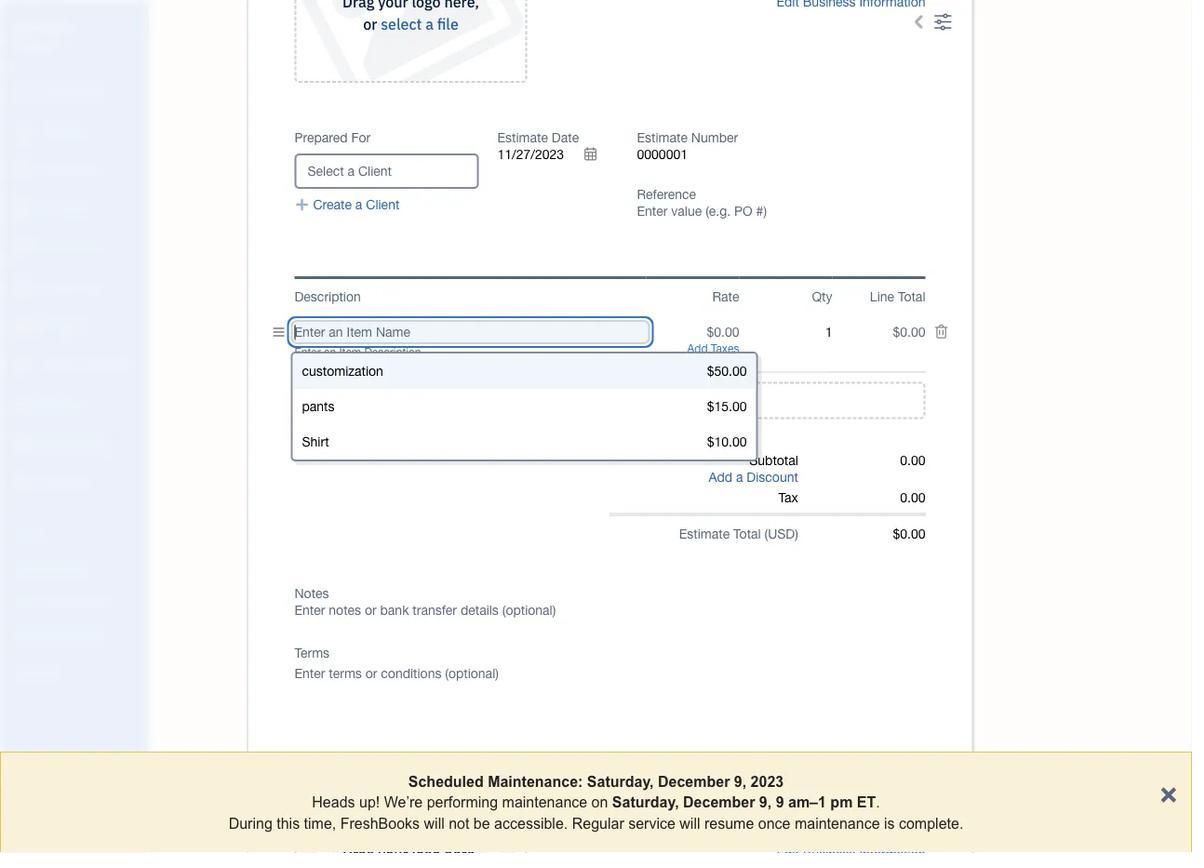 Task type: describe. For each thing, give the bounding box(es) containing it.
bars image
[[273, 324, 284, 341]]

subtotal
[[749, 453, 798, 468]]

Enter an Item Description text field
[[295, 345, 646, 360]]

resume
[[704, 815, 754, 832]]

0 vertical spatial maintenance
[[502, 794, 587, 811]]

2 will from the left
[[680, 815, 700, 832]]

1 horizontal spatial 9,
[[759, 794, 772, 811]]

total for estimate
[[733, 526, 761, 542]]

am–1
[[788, 794, 826, 811]]

)
[[795, 526, 798, 542]]

service
[[628, 815, 676, 832]]

a inside button
[[355, 197, 362, 213]]

discount
[[747, 470, 798, 485]]

money image
[[12, 396, 34, 414]]

pants
[[302, 399, 335, 415]]

usd
[[768, 526, 795, 542]]

0 horizontal spatial 9,
[[734, 773, 747, 790]]

1 0.00 from the top
[[900, 453, 926, 468]]

9
[[776, 794, 784, 811]]

expense image
[[12, 278, 34, 297]]

1 vertical spatial saturday,
[[612, 794, 679, 811]]

client image
[[12, 122, 34, 141]]

up!
[[359, 794, 380, 811]]

number
[[691, 130, 738, 146]]

apps
[[14, 524, 42, 540]]

time,
[[304, 815, 336, 832]]

not
[[449, 815, 469, 832]]

team
[[14, 559, 43, 574]]

create a client
[[313, 197, 400, 213]]

this
[[277, 815, 300, 832]]

qty
[[812, 289, 832, 305]]

(
[[765, 526, 768, 542]]

Enter an Item Name text field
[[295, 324, 646, 341]]

reference
[[637, 187, 696, 202]]

select
[[381, 15, 422, 34]]

$15.00
[[707, 399, 747, 415]]

scheduled
[[408, 773, 484, 790]]

0 vertical spatial line
[[870, 289, 894, 305]]

estimate for estimate number
[[637, 130, 688, 146]]

add a line
[[578, 389, 667, 413]]

× button
[[1160, 776, 1177, 810]]

estimate total ( usd )
[[679, 526, 798, 542]]

× dialog
[[0, 752, 1192, 853]]

.
[[876, 794, 880, 811]]

1 vertical spatial december
[[683, 794, 755, 811]]

date
[[552, 130, 579, 146]]

customization
[[302, 364, 383, 379]]

$0.00
[[893, 526, 926, 542]]

plus image for add a line
[[553, 392, 574, 410]]

2 0.00 from the top
[[900, 490, 926, 505]]

bank
[[14, 628, 41, 643]]

2023
[[751, 773, 784, 790]]

estimate date
[[497, 130, 579, 146]]

items and services link
[[5, 585, 143, 618]]

Item Quantity text field
[[806, 325, 832, 341]]

maintenance:
[[488, 773, 583, 790]]

Enter an Estimate # text field
[[637, 147, 688, 163]]

Estimate date in MM/DD/YYYY format text field
[[497, 147, 609, 163]]

bank connections link
[[5, 620, 143, 652]]

add a line button
[[295, 383, 926, 420]]

add taxes
[[687, 342, 739, 355]]

scheduled maintenance: saturday, december 9, 2023 heads up! we're performing maintenance on saturday, december 9, 9 am–1 pm et . during this time, freshbooks will not be accessible. regular service will resume once maintenance is complete.
[[229, 773, 964, 832]]

Terms text field
[[295, 665, 926, 682]]

owner
[[15, 37, 52, 52]]

rate
[[712, 289, 739, 305]]

bank connections
[[14, 628, 109, 643]]

et
[[857, 794, 876, 811]]

apps link
[[5, 517, 143, 549]]

settings link
[[5, 654, 143, 687]]

add for add a line
[[578, 389, 613, 413]]



Task type: vqa. For each thing, say whether or not it's contained in the screenshot.
Create
yes



Task type: locate. For each thing, give the bounding box(es) containing it.
items and services
[[14, 593, 112, 609]]

terms
[[295, 645, 330, 661]]

performing
[[427, 794, 498, 811]]

plus image for create a client
[[295, 197, 310, 214]]

maintenance down maintenance:
[[502, 794, 587, 811]]

line inside button
[[632, 389, 667, 413]]

estimate
[[497, 130, 548, 146], [637, 130, 688, 146], [679, 526, 730, 542]]

payment image
[[12, 239, 34, 258]]

for
[[351, 130, 371, 146]]

during
[[229, 815, 273, 832]]

0 horizontal spatial will
[[424, 815, 445, 832]]

0 vertical spatial plus image
[[295, 197, 310, 214]]

file
[[437, 15, 459, 34]]

tax
[[779, 490, 798, 505]]

plus image
[[295, 197, 310, 214], [553, 392, 574, 410]]

Client text field
[[296, 156, 477, 188]]

estimate image
[[12, 161, 34, 180]]

Reference Number text field
[[637, 204, 768, 220]]

chevronleft image
[[910, 10, 929, 33]]

pm
[[830, 794, 853, 811]]

total up line total (usd) text field
[[898, 289, 926, 305]]

add taxes button
[[687, 342, 739, 355]]

add for add taxes
[[687, 342, 708, 355]]

0 horizontal spatial maintenance
[[502, 794, 587, 811]]

heads
[[312, 794, 355, 811]]

Item Rate (USD) text field
[[706, 325, 739, 341]]

line total
[[870, 289, 926, 305]]

saturday, up service
[[612, 794, 679, 811]]

plus image inside add a line button
[[553, 392, 574, 410]]

1 vertical spatial maintenance
[[795, 815, 880, 832]]

taxes
[[711, 342, 739, 355]]

0 horizontal spatial line
[[632, 389, 667, 413]]

will right service
[[680, 815, 700, 832]]

create
[[313, 197, 352, 213]]

total
[[898, 289, 926, 305], [733, 526, 761, 542]]

client
[[366, 197, 400, 213]]

add inside subtotal add a discount tax
[[709, 470, 733, 485]]

we're
[[384, 794, 423, 811]]

shirt
[[302, 435, 329, 450]]

add a discount button
[[709, 469, 798, 486]]

maintenance down pm
[[795, 815, 880, 832]]

estimate for estimate date
[[497, 130, 548, 146]]

members
[[46, 559, 95, 574]]

project image
[[12, 317, 34, 336]]

team members link
[[5, 551, 143, 584]]

1 vertical spatial total
[[733, 526, 761, 542]]

saturday,
[[587, 773, 654, 790], [612, 794, 679, 811]]

1 vertical spatial line
[[632, 389, 667, 413]]

0 horizontal spatial total
[[733, 526, 761, 542]]

regular
[[572, 815, 624, 832]]

maintenance
[[502, 794, 587, 811], [795, 815, 880, 832]]

1 will from the left
[[424, 815, 445, 832]]

1 horizontal spatial maintenance
[[795, 815, 880, 832]]

freshbooks
[[340, 815, 420, 832]]

is
[[884, 815, 895, 832]]

0 vertical spatial 9,
[[734, 773, 747, 790]]

complete.
[[899, 815, 964, 832]]

once
[[758, 815, 791, 832]]

notes
[[295, 586, 329, 601]]

estimate up enter an estimate # "text field"
[[637, 130, 688, 146]]

0 horizontal spatial plus image
[[295, 197, 310, 214]]

2 vertical spatial add
[[709, 470, 733, 485]]

1 horizontal spatial line
[[870, 289, 894, 305]]

dashboard image
[[12, 83, 34, 101]]

subtotal add a discount tax
[[709, 453, 798, 505]]

or
[[363, 15, 377, 34]]

items
[[14, 593, 43, 609]]

1 vertical spatial 0.00
[[900, 490, 926, 505]]

a inside subtotal add a discount tax
[[736, 470, 743, 485]]

1 vertical spatial add
[[578, 389, 613, 413]]

saturday, up the on
[[587, 773, 654, 790]]

services
[[67, 593, 112, 609]]

and
[[45, 593, 65, 609]]

0 vertical spatial 0.00
[[900, 453, 926, 468]]

1 vertical spatial plus image
[[553, 392, 574, 410]]

list box containing customization
[[291, 352, 758, 462]]

will left not
[[424, 815, 445, 832]]

$10.00
[[707, 435, 747, 450]]

on
[[592, 794, 608, 811]]

0 vertical spatial saturday,
[[587, 773, 654, 790]]

total left the (
[[733, 526, 761, 542]]

0.00
[[900, 453, 926, 468], [900, 490, 926, 505]]

create a client button
[[295, 197, 400, 214]]

invoice image
[[12, 200, 34, 219]]

list box
[[291, 352, 758, 462]]

9, left 9
[[759, 794, 772, 811]]

settings
[[14, 662, 57, 678]]

0 horizontal spatial add
[[578, 389, 613, 413]]

line
[[870, 289, 894, 305], [632, 389, 667, 413]]

2 horizontal spatial add
[[709, 470, 733, 485]]

add inside add a line button
[[578, 389, 613, 413]]

company
[[15, 17, 73, 35]]

1 horizontal spatial total
[[898, 289, 926, 305]]

0 vertical spatial december
[[658, 773, 730, 790]]

add
[[687, 342, 708, 355], [578, 389, 613, 413], [709, 470, 733, 485]]

a
[[425, 15, 434, 34], [355, 197, 362, 213], [617, 389, 627, 413], [736, 470, 743, 485]]

settings image
[[933, 10, 953, 33]]

estimate left the (
[[679, 526, 730, 542]]

1 horizontal spatial will
[[680, 815, 700, 832]]

estimate number
[[637, 130, 738, 146]]

connections
[[43, 628, 109, 643]]

team members
[[14, 559, 95, 574]]

company owner
[[15, 17, 73, 52]]

plus image left add a line
[[553, 392, 574, 410]]

will
[[424, 815, 445, 832], [680, 815, 700, 832]]

a inside button
[[617, 389, 627, 413]]

1 horizontal spatial plus image
[[553, 392, 574, 410]]

be
[[474, 815, 490, 832]]

×
[[1160, 776, 1177, 810]]

0 vertical spatial add
[[687, 342, 708, 355]]

timer image
[[12, 356, 34, 375]]

line up line total (usd) text field
[[870, 289, 894, 305]]

description
[[295, 289, 361, 305]]

line left "$15.00"
[[632, 389, 667, 413]]

main element
[[0, 0, 195, 853]]

1 vertical spatial 9,
[[759, 794, 772, 811]]

Notes text field
[[295, 602, 926, 619]]

1 horizontal spatial add
[[687, 342, 708, 355]]

or select a file
[[363, 15, 459, 34]]

0 vertical spatial total
[[898, 289, 926, 305]]

9, left 2023 on the right bottom
[[734, 773, 747, 790]]

december
[[658, 773, 730, 790], [683, 794, 755, 811]]

plus image left 'create'
[[295, 197, 310, 214]]

chart image
[[12, 435, 34, 453]]

Line Total (USD) text field
[[892, 325, 926, 341]]

delete line item image
[[934, 324, 949, 341]]

report image
[[12, 474, 34, 492]]

$50.00
[[707, 364, 747, 379]]

9,
[[734, 773, 747, 790], [759, 794, 772, 811]]

accessible.
[[494, 815, 568, 832]]

prepared for
[[295, 130, 371, 146]]

estimate up estimate date in mm/dd/yyyy format text field
[[497, 130, 548, 146]]

prepared
[[295, 130, 348, 146]]

total for line
[[898, 289, 926, 305]]



